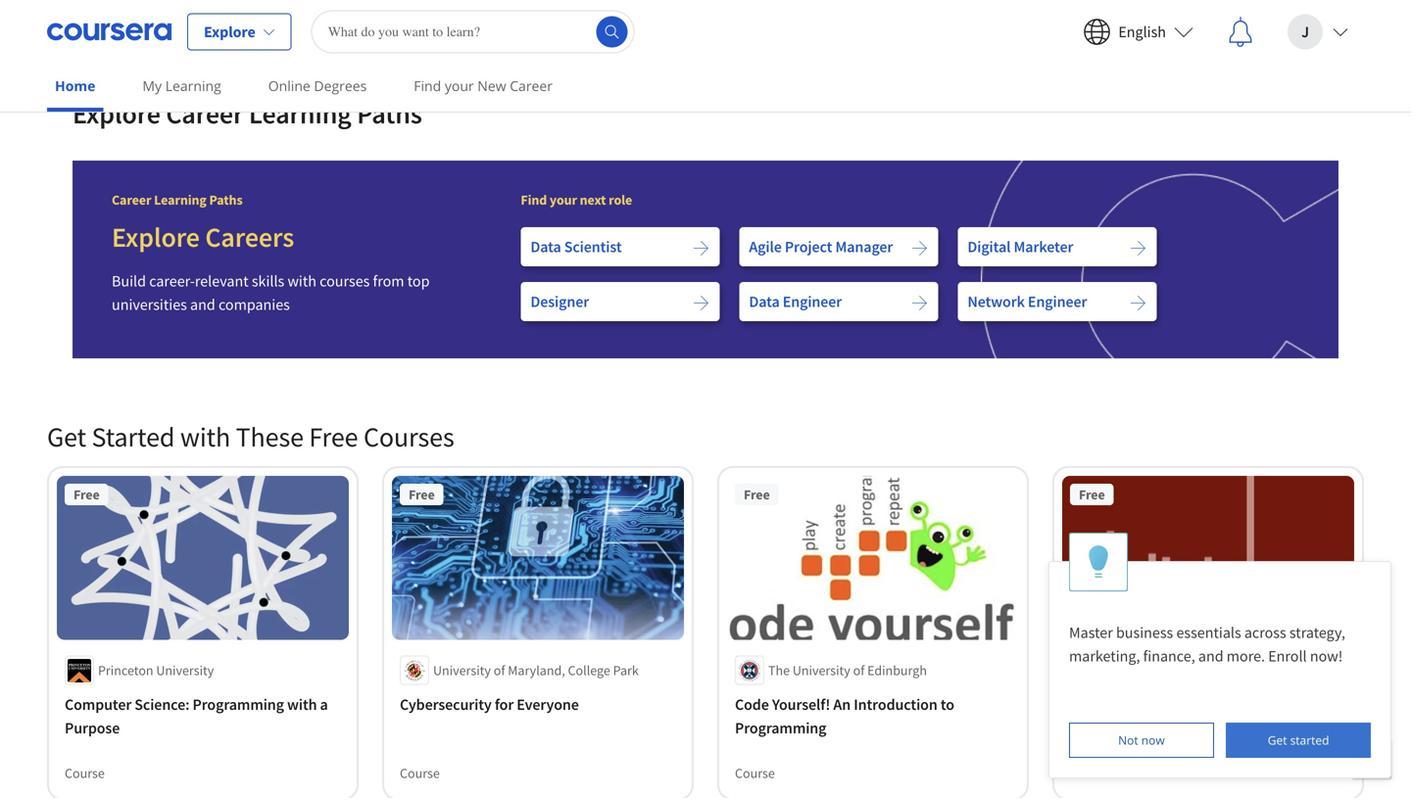Task type: vqa. For each thing, say whether or not it's contained in the screenshot.
is inside This course is completely online, so there's no need to show up to a classroom in person. You can access your lectures, readings and assignments anytime and anywhere via the web or your mobile device.
no



Task type: locate. For each thing, give the bounding box(es) containing it.
explore down my
[[73, 96, 161, 131]]

2 vertical spatial explore
[[112, 220, 200, 254]]

find left next
[[521, 191, 547, 209]]

1 vertical spatial find
[[521, 191, 547, 209]]

arrow right image inside designer link
[[692, 294, 710, 312]]

1 horizontal spatial engineer
[[1028, 292, 1087, 312]]

0 horizontal spatial princeton
[[98, 662, 153, 680]]

now
[[1142, 733, 1165, 749]]

and inside build career-relevant skills with courses from top universities and companies
[[190, 295, 215, 314]]

the
[[768, 662, 790, 680]]

introduction
[[854, 695, 938, 715]]

english
[[1119, 22, 1166, 42]]

1 of from the left
[[494, 662, 505, 680]]

2 course from the left
[[400, 765, 440, 783]]

arrow right image
[[1129, 240, 1147, 257], [1129, 294, 1147, 312]]

manager
[[835, 237, 893, 257]]

show 7 more button
[[47, 0, 155, 35]]

3 course from the left
[[735, 765, 775, 783]]

0 vertical spatial programming
[[193, 695, 284, 715]]

1 horizontal spatial programming
[[735, 719, 827, 738]]

find
[[414, 76, 441, 95], [521, 191, 547, 209]]

career right new
[[510, 76, 553, 95]]

2 vertical spatial with
[[287, 695, 317, 715]]

digital
[[968, 237, 1011, 257]]

free
[[309, 420, 358, 454], [74, 486, 100, 504], [409, 486, 435, 504], [744, 486, 770, 504], [1079, 486, 1105, 504]]

your left next
[[550, 191, 577, 209]]

and down relevant
[[190, 295, 215, 314]]

arrow right image left data engineer
[[692, 294, 710, 312]]

learning
[[165, 76, 221, 95], [249, 96, 352, 131], [154, 191, 207, 209]]

1 horizontal spatial get
[[1268, 733, 1287, 749]]

0 vertical spatial arrow right image
[[1129, 240, 1147, 257]]

explore careers
[[112, 220, 294, 254]]

explore down career learning paths
[[112, 220, 200, 254]]

code yourself! an introduction to programming
[[735, 695, 954, 738]]

1 horizontal spatial princeton
[[1104, 662, 1159, 680]]

princeton down business
[[1104, 662, 1159, 680]]

college
[[568, 662, 610, 680]]

2 vertical spatial learning
[[154, 191, 207, 209]]

programming
[[193, 695, 284, 715], [735, 719, 827, 738]]

from
[[373, 271, 404, 291]]

free for computer science: programming with a purpose
[[74, 486, 100, 504]]

course down not now button
[[1070, 765, 1110, 783]]

explore button
[[187, 13, 292, 50]]

1 horizontal spatial paths
[[357, 96, 422, 131]]

not
[[1118, 733, 1138, 749]]

with left these
[[180, 420, 230, 454]]

online degrees link
[[260, 64, 375, 108]]

science:
[[135, 695, 190, 715]]

0 vertical spatial career
[[510, 76, 553, 95]]

agile project manager link
[[739, 227, 938, 266]]

alice element
[[1049, 533, 1392, 779]]

paths down degrees
[[357, 96, 422, 131]]

careers
[[205, 220, 294, 254]]

university up 'science:'
[[156, 662, 214, 680]]

arrow right image right manager
[[911, 240, 928, 257]]

your
[[445, 76, 474, 95], [550, 191, 577, 209]]

engineer inside 'network engineer' link
[[1028, 292, 1087, 312]]

course down code on the right of the page
[[735, 765, 775, 783]]

7
[[99, 9, 106, 26]]

0 horizontal spatial data
[[531, 237, 561, 257]]

paths
[[357, 96, 422, 131], [209, 191, 243, 209]]

0 horizontal spatial of
[[494, 662, 505, 680]]

and inside master business essentials across strategy, marketing, finance, and more. enroll now!
[[1198, 647, 1224, 666]]

arrow right image inside 'network engineer' link
[[1129, 294, 1147, 312]]

princeton university
[[98, 662, 214, 680], [1104, 662, 1219, 680]]

1 vertical spatial your
[[550, 191, 577, 209]]

1 horizontal spatial princeton university
[[1104, 662, 1219, 680]]

arrow right image for engineer
[[911, 294, 928, 312]]

skills
[[252, 271, 284, 291]]

to
[[941, 695, 954, 715]]

explore
[[204, 22, 255, 42], [73, 96, 161, 131], [112, 220, 200, 254]]

data left "scientist"
[[531, 237, 561, 257]]

princeton university up 'science:'
[[98, 662, 214, 680]]

with left 'a'
[[287, 695, 317, 715]]

and
[[190, 295, 215, 314], [1198, 647, 1224, 666]]

1 princeton from the left
[[98, 662, 153, 680]]

career
[[510, 76, 553, 95], [166, 96, 243, 131], [112, 191, 151, 209]]

1 vertical spatial arrow right image
[[1129, 294, 1147, 312]]

explore up my learning
[[204, 22, 255, 42]]

1 princeton university from the left
[[98, 662, 214, 680]]

course down purpose
[[65, 765, 105, 783]]

learning down online
[[249, 96, 352, 131]]

0 horizontal spatial princeton university
[[98, 662, 214, 680]]

data engineer link
[[739, 282, 938, 321]]

4 course from the left
[[1070, 765, 1110, 783]]

princeton up computer at bottom
[[98, 662, 153, 680]]

0 vertical spatial your
[[445, 76, 474, 95]]

1 vertical spatial programming
[[735, 719, 827, 738]]

0 horizontal spatial your
[[445, 76, 474, 95]]

learning for my learning
[[165, 76, 221, 95]]

arrow right image for marketer
[[1129, 240, 1147, 257]]

1 horizontal spatial your
[[550, 191, 577, 209]]

and down essentials
[[1198, 647, 1224, 666]]

everyone
[[517, 695, 579, 715]]

1 horizontal spatial find
[[521, 191, 547, 209]]

0 horizontal spatial find
[[414, 76, 441, 95]]

project
[[785, 237, 832, 257]]

learning right my
[[165, 76, 221, 95]]

2 horizontal spatial career
[[510, 76, 553, 95]]

0 horizontal spatial and
[[190, 295, 215, 314]]

0 vertical spatial data
[[531, 237, 561, 257]]

learning for career learning paths
[[154, 191, 207, 209]]

with
[[288, 271, 317, 291], [180, 420, 230, 454], [287, 695, 317, 715]]

programming right 'science:'
[[193, 695, 284, 715]]

data down agile
[[749, 292, 780, 312]]

course down cybersecurity
[[400, 765, 440, 783]]

1 vertical spatial and
[[1198, 647, 1224, 666]]

0 vertical spatial explore
[[204, 22, 255, 42]]

0 vertical spatial with
[[288, 271, 317, 291]]

engineer down "project"
[[783, 292, 842, 312]]

0 horizontal spatial engineer
[[783, 292, 842, 312]]

0 vertical spatial and
[[190, 295, 215, 314]]

arrow right image left network
[[911, 294, 928, 312]]

career up explore careers
[[112, 191, 151, 209]]

course for cybersecurity for everyone
[[400, 765, 440, 783]]

1 arrow right image from the top
[[1129, 240, 1147, 257]]

university of maryland, college park
[[433, 662, 639, 680]]

designer
[[531, 292, 589, 312]]

0 horizontal spatial programming
[[193, 695, 284, 715]]

park
[[613, 662, 639, 680]]

paths up explore careers
[[209, 191, 243, 209]]

0 vertical spatial get
[[47, 420, 86, 454]]

data for data scientist
[[531, 237, 561, 257]]

now!
[[1310, 647, 1343, 666]]

0 horizontal spatial career
[[112, 191, 151, 209]]

university up yourself!
[[793, 662, 850, 680]]

0 vertical spatial find
[[414, 76, 441, 95]]

1 vertical spatial explore
[[73, 96, 161, 131]]

cybersecurity
[[400, 695, 492, 715]]

None search field
[[311, 10, 635, 53]]

these
[[236, 420, 304, 454]]

get inside 'element'
[[47, 420, 86, 454]]

1 course from the left
[[65, 765, 105, 783]]

data
[[531, 237, 561, 257], [749, 292, 780, 312]]

explore inside dropdown button
[[204, 22, 255, 42]]

1 horizontal spatial data
[[749, 292, 780, 312]]

of up for
[[494, 662, 505, 680]]

programming down yourself!
[[735, 719, 827, 738]]

1 engineer from the left
[[783, 292, 842, 312]]

show
[[63, 9, 96, 26]]

get
[[47, 420, 86, 454], [1268, 733, 1287, 749]]

find left new
[[414, 76, 441, 95]]

0 vertical spatial learning
[[165, 76, 221, 95]]

princeton university down business
[[1104, 662, 1219, 680]]

1 horizontal spatial and
[[1198, 647, 1224, 666]]

free for cybersecurity for everyone
[[409, 486, 435, 504]]

1 vertical spatial data
[[749, 292, 780, 312]]

agile project manager
[[749, 237, 893, 257]]

1 horizontal spatial career
[[166, 96, 243, 131]]

get started with these free courses collection element
[[35, 388, 1376, 799]]

0 vertical spatial paths
[[357, 96, 422, 131]]

data scientist
[[531, 237, 622, 257]]

show 7 more
[[63, 9, 140, 26]]

learning up explore careers
[[154, 191, 207, 209]]

get inside alice element
[[1268, 733, 1287, 749]]

universities
[[112, 295, 187, 314]]

engineer inside data engineer link
[[783, 292, 842, 312]]

arrow right image inside 'data scientist' link
[[692, 240, 710, 257]]

1 vertical spatial with
[[180, 420, 230, 454]]

more.
[[1227, 647, 1265, 666]]

university down essentials
[[1162, 662, 1219, 680]]

arrow right image inside data engineer link
[[911, 294, 928, 312]]

data for data engineer
[[749, 292, 780, 312]]

arrow right image inside digital marketer link
[[1129, 240, 1147, 257]]

enroll
[[1268, 647, 1307, 666]]

university up cybersecurity
[[433, 662, 491, 680]]

1 vertical spatial paths
[[209, 191, 243, 209]]

What do you want to learn? text field
[[311, 10, 635, 53]]

programming inside 'computer science: programming with a purpose'
[[193, 695, 284, 715]]

code
[[735, 695, 769, 715]]

arrow right image left agile
[[692, 240, 710, 257]]

digital marketer link
[[958, 227, 1157, 266]]

university
[[156, 662, 214, 680], [433, 662, 491, 680], [793, 662, 850, 680], [1162, 662, 1219, 680]]

career down my learning
[[166, 96, 243, 131]]

your left new
[[445, 76, 474, 95]]

explore for explore
[[204, 22, 255, 42]]

0 horizontal spatial get
[[47, 420, 86, 454]]

2 of from the left
[[853, 662, 865, 680]]

engineer down digital marketer link
[[1028, 292, 1087, 312]]

coursera image
[[47, 16, 172, 48]]

course
[[65, 765, 105, 783], [400, 765, 440, 783], [735, 765, 775, 783], [1070, 765, 1110, 783]]

of left edinburgh
[[853, 662, 865, 680]]

2 arrow right image from the top
[[1129, 294, 1147, 312]]

1 vertical spatial get
[[1268, 733, 1287, 749]]

of
[[494, 662, 505, 680], [853, 662, 865, 680]]

arrow right image for engineer
[[1129, 294, 1147, 312]]

arrow right image inside agile project manager link
[[911, 240, 928, 257]]

digital marketer
[[968, 237, 1073, 257]]

with right skills
[[288, 271, 317, 291]]

2 vertical spatial career
[[112, 191, 151, 209]]

1 horizontal spatial of
[[853, 662, 865, 680]]

2 engineer from the left
[[1028, 292, 1087, 312]]

arrow right image
[[692, 240, 710, 257], [911, 240, 928, 257], [692, 294, 710, 312], [911, 294, 928, 312]]



Task type: describe. For each thing, give the bounding box(es) containing it.
code yourself! an introduction to programming link
[[735, 693, 1011, 740]]

english button
[[1068, 0, 1209, 63]]

home link
[[47, 64, 103, 112]]

course for computer science: programming with a purpose
[[65, 765, 105, 783]]

computer science: programming with a purpose
[[65, 695, 328, 738]]

get started link
[[1226, 723, 1371, 759]]

2 princeton university from the left
[[1104, 662, 1219, 680]]

computer
[[65, 695, 132, 715]]

data engineer
[[749, 292, 842, 312]]

computer science: programming with a purpose link
[[65, 693, 341, 740]]

started
[[1290, 733, 1329, 749]]

agile
[[749, 237, 782, 257]]

purpose
[[65, 719, 120, 738]]

with inside 'computer science: programming with a purpose'
[[287, 695, 317, 715]]

online
[[268, 76, 310, 95]]

1 university from the left
[[156, 662, 214, 680]]

across
[[1244, 623, 1286, 643]]

not now
[[1118, 733, 1165, 749]]

j button
[[1272, 0, 1364, 63]]

2 princeton from the left
[[1104, 662, 1159, 680]]

engineer for data engineer
[[783, 292, 842, 312]]

1 vertical spatial learning
[[249, 96, 352, 131]]

2 university from the left
[[433, 662, 491, 680]]

cybersecurity for everyone
[[400, 695, 579, 715]]

network engineer link
[[958, 282, 1157, 321]]

scientist
[[564, 237, 622, 257]]

essentials
[[1176, 623, 1241, 643]]

master
[[1069, 623, 1113, 643]]

get started
[[1268, 733, 1329, 749]]

help center image
[[1360, 748, 1384, 771]]

find your new career
[[414, 76, 553, 95]]

build
[[112, 271, 146, 291]]

network engineer
[[968, 292, 1087, 312]]

cybersecurity for everyone link
[[400, 693, 676, 717]]

explore career learning paths
[[73, 96, 422, 131]]

an
[[833, 695, 851, 715]]

not now button
[[1069, 723, 1214, 759]]

3 university from the left
[[793, 662, 850, 680]]

master business essentials across strategy, marketing, finance, and more. enroll now!
[[1069, 623, 1349, 666]]

edinburgh
[[867, 662, 927, 680]]

build career-relevant skills with courses from top universities and companies
[[112, 271, 430, 314]]

courses
[[320, 271, 370, 291]]

yourself!
[[772, 695, 830, 715]]

strategy,
[[1290, 623, 1345, 643]]

next
[[580, 191, 606, 209]]

free for code yourself! an introduction to programming
[[744, 486, 770, 504]]

more
[[108, 9, 140, 26]]

find for find your next role
[[521, 191, 547, 209]]

data scientist link
[[521, 227, 720, 266]]

online degrees
[[268, 76, 367, 95]]

programming inside code yourself! an introduction to programming
[[735, 719, 827, 738]]

lightbulb tip image
[[1088, 545, 1109, 580]]

business
[[1116, 623, 1173, 643]]

role
[[609, 191, 632, 209]]

explore for explore careers
[[112, 220, 200, 254]]

get for get started
[[1268, 733, 1287, 749]]

maryland,
[[508, 662, 565, 680]]

marketer
[[1014, 237, 1073, 257]]

get started with these free courses
[[47, 420, 454, 454]]

top
[[407, 271, 430, 291]]

network
[[968, 292, 1025, 312]]

find your next role
[[521, 191, 632, 209]]

arrow right image for scientist
[[692, 240, 710, 257]]

explore for explore career learning paths
[[73, 96, 161, 131]]

relevant
[[195, 271, 249, 291]]

4 university from the left
[[1162, 662, 1219, 680]]

arrow right image for project
[[911, 240, 928, 257]]

new
[[478, 76, 506, 95]]

j
[[1302, 22, 1309, 42]]

for
[[495, 695, 514, 715]]

your for next
[[550, 191, 577, 209]]

degrees
[[314, 76, 367, 95]]

0 horizontal spatial paths
[[209, 191, 243, 209]]

course for code yourself! an introduction to programming
[[735, 765, 775, 783]]

find your new career link
[[406, 64, 561, 108]]

your for new
[[445, 76, 474, 95]]

my learning link
[[135, 64, 229, 108]]

designer link
[[521, 282, 720, 321]]

a
[[320, 695, 328, 715]]

1 vertical spatial career
[[166, 96, 243, 131]]

companies
[[218, 295, 290, 314]]

career learning paths
[[112, 191, 243, 209]]

marketing,
[[1069, 647, 1140, 666]]

courses
[[364, 420, 454, 454]]

started
[[92, 420, 175, 454]]

finance,
[[1143, 647, 1195, 666]]

my learning
[[142, 76, 221, 95]]

get for get started with these free courses
[[47, 420, 86, 454]]

home
[[55, 76, 95, 95]]

engineer for network engineer
[[1028, 292, 1087, 312]]

career-
[[149, 271, 195, 291]]

my
[[142, 76, 162, 95]]

find for find your new career
[[414, 76, 441, 95]]

career inside find your new career link
[[510, 76, 553, 95]]

the university of edinburgh
[[768, 662, 927, 680]]

with inside build career-relevant skills with courses from top universities and companies
[[288, 271, 317, 291]]



